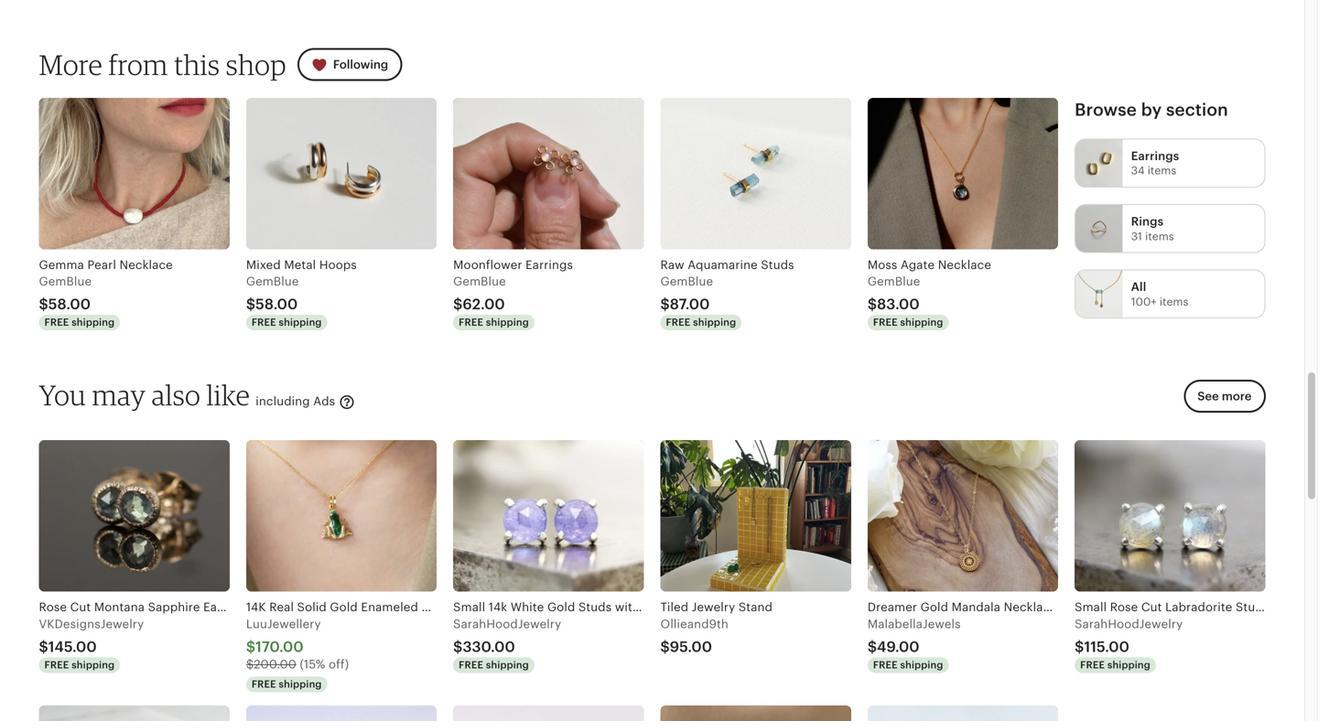 Task type: describe. For each thing, give the bounding box(es) containing it.
mixed metal hoops image
[[246, 98, 437, 249]]

free inside moonflower earrings gemblue $ 62.00 free shipping
[[459, 317, 483, 328]]

dreamer gold mandala necklace | 14k goldfilled dainty layering necklace image
[[868, 441, 1059, 592]]

malabellajewels $ 49.00 free shipping
[[868, 617, 961, 671]]

free inside gemma pearl necklace gemblue $ 58.00 free shipping
[[44, 317, 69, 328]]

real 10k gold four circles multicolor stud earrings with cubic zirconia stones | push back earrings | solid 10k yellow gold | women's studs image
[[1075, 706, 1266, 721]]

$ inside 'tiled jewelry stand ollieand9th $ 95.00'
[[661, 639, 670, 656]]

by
[[1141, 100, 1162, 119]]

200.00
[[254, 658, 297, 672]]

items for earrings
[[1148, 165, 1177, 177]]

moonflower
[[453, 258, 522, 272]]

including
[[256, 394, 310, 408]]

gemblue for mixed
[[246, 275, 299, 288]]

free inside the 'luujewellery $ 170.00 $ 200.00 (15% off) free shipping'
[[252, 679, 276, 691]]

mixed metal hoops gemblue $ 58.00 free shipping
[[246, 258, 357, 328]]

aquamarine
[[688, 258, 758, 272]]

shipping inside moss agate necklace gemblue $ 83.00 free shipping
[[900, 317, 944, 328]]

this
[[174, 48, 220, 82]]

free inside sarahhoodjewelry $ 330.00 free shipping
[[459, 660, 483, 671]]

see more link
[[1179, 380, 1266, 424]]

sarahhoodjewelry $ 115.00 free shipping
[[1075, 617, 1183, 671]]

in
[[254, 601, 265, 615]]

browse by section
[[1075, 100, 1229, 119]]

earrings 34 items
[[1131, 149, 1180, 177]]

(15%
[[300, 658, 325, 672]]

sarahhoodjewelry for 330.00
[[453, 617, 562, 631]]

58.00 for gemma
[[48, 296, 91, 313]]

items for rings
[[1146, 230, 1174, 242]]

cut
[[70, 601, 91, 615]]

metal
[[284, 258, 316, 272]]

58.00 for mixed
[[256, 296, 298, 313]]

jewelry
[[692, 601, 735, 615]]

14k real solid gold enameled frog - vintage gold charm - 14k yellow gold enamel frog charm - minimalist gold protection pendant-christmas image
[[246, 441, 437, 592]]

sarahhoodjewelry for 115.00
[[1075, 617, 1183, 631]]

$ inside gemma pearl necklace gemblue $ 58.00 free shipping
[[39, 296, 48, 313]]

gemblue inside moonflower earrings gemblue $ 62.00 free shipping
[[453, 275, 506, 288]]

shipping inside malabellajewels $ 49.00 free shipping
[[900, 660, 944, 671]]

montana
[[94, 601, 145, 615]]

shipping inside moonflower earrings gemblue $ 62.00 free shipping
[[486, 317, 529, 328]]

small rose cut labradorite stud earrings - sterling silver studs with natural 6mm stones - round blue flashy gemstone studs - ready to ship image
[[1075, 441, 1266, 592]]

shipping inside raw aquamarine studs gemblue $ 87.00 free shipping
[[693, 317, 736, 328]]

83.00
[[877, 296, 920, 313]]

rose
[[39, 601, 67, 615]]

rings 31 items
[[1131, 215, 1174, 242]]

rings
[[1131, 215, 1164, 229]]

31
[[1131, 230, 1143, 242]]

free inside sarahhoodjewelry $ 115.00 free shipping
[[1081, 660, 1105, 671]]

shipping inside the 'luujewellery $ 170.00 $ 200.00 (15% off) free shipping'
[[279, 679, 322, 691]]

see
[[1198, 390, 1219, 403]]

also
[[152, 378, 201, 412]]

0 vertical spatial earrings
[[1131, 149, 1180, 163]]

moss agate necklace gemblue $ 83.00 free shipping
[[868, 258, 992, 328]]

more
[[1222, 390, 1252, 403]]

gemma pearl necklace gemblue $ 58.00 free shipping
[[39, 258, 173, 328]]

free inside malabellajewels $ 49.00 free shipping
[[873, 660, 898, 671]]

mixed
[[246, 258, 281, 272]]

free inside the rose cut montana sapphire earrings in gold vkdesignsjewelry $ 145.00 free shipping
[[44, 660, 69, 671]]

necklace for 83.00
[[938, 258, 992, 272]]

see more button
[[1184, 380, 1266, 413]]

gold & turquoise earrings, studs, earrings for women, minimalist jewelry, dainty gold earrings, gold stud earrings, earrings gifts for her image
[[39, 706, 230, 721]]

raw
[[661, 258, 685, 272]]

$ inside raw aquamarine studs gemblue $ 87.00 free shipping
[[661, 296, 670, 313]]

off)
[[329, 658, 349, 672]]

items for all
[[1160, 296, 1189, 308]]

hoops
[[319, 258, 357, 272]]

87.00
[[670, 296, 710, 313]]

gemma
[[39, 258, 84, 272]]

ollieand9th
[[661, 617, 729, 631]]

pearl
[[87, 258, 116, 272]]

studs
[[761, 258, 794, 272]]

section
[[1166, 100, 1229, 119]]

145.00
[[48, 639, 97, 656]]

see more listings in the earrings section image
[[1076, 140, 1123, 187]]

62.00
[[463, 296, 505, 313]]

49.00
[[877, 639, 920, 656]]

luujewellery $ 170.00 $ 200.00 (15% off) free shipping
[[246, 617, 349, 691]]

necklace for 58.00
[[119, 258, 173, 272]]

rose cut montana sapphire earrings in gold vkdesignsjewelry $ 145.00 free shipping
[[39, 601, 296, 671]]

raw aquamarine studs image
[[661, 98, 851, 249]]

$ inside moonflower earrings gemblue $ 62.00 free shipping
[[453, 296, 463, 313]]

small 14k white gold studs with 6mm natural blue tanzanite stones - rose cut round purple stud earrings - gold gemstone studs  ready to ship image
[[453, 441, 644, 592]]

earrings inside the rose cut montana sapphire earrings in gold vkdesignsjewelry $ 145.00 free shipping
[[203, 601, 251, 615]]

following
[[333, 58, 388, 72]]

natural rose cut blue zircon bezel set ear studs 14k gold rainbow collection earrings bright color round rose cut birthday gift r3200 image
[[453, 706, 644, 721]]



Task type: locate. For each thing, give the bounding box(es) containing it.
2 necklace from the left
[[938, 258, 992, 272]]

sapphire
[[148, 601, 200, 615]]

free down the 83.00
[[873, 317, 898, 328]]

earrings
[[1131, 149, 1180, 163], [526, 258, 573, 272], [203, 601, 251, 615]]

sarahhoodjewelry up 330.00
[[453, 617, 562, 631]]

0 horizontal spatial necklace
[[119, 258, 173, 272]]

4 gemblue from the left
[[661, 275, 713, 288]]

tiled
[[661, 601, 689, 615]]

earrings right moonflower
[[526, 258, 573, 272]]

34
[[1131, 165, 1145, 177]]

gemblue
[[39, 275, 92, 288], [246, 275, 299, 288], [453, 275, 506, 288], [661, 275, 713, 288], [868, 275, 921, 288]]

shipping inside gemma pearl necklace gemblue $ 58.00 free shipping
[[72, 317, 115, 328]]

58.00 down mixed
[[256, 296, 298, 313]]

browse
[[1075, 100, 1137, 119]]

like
[[206, 378, 250, 412]]

moss agate necklace image
[[868, 98, 1059, 249]]

5 gemblue from the left
[[868, 275, 921, 288]]

115.00
[[1084, 639, 1130, 656]]

58.00 down the gemma
[[48, 296, 91, 313]]

see more listings in the all section image
[[1076, 271, 1123, 318]]

3 gemblue from the left
[[453, 275, 506, 288]]

items right 34
[[1148, 165, 1177, 177]]

1 horizontal spatial necklace
[[938, 258, 992, 272]]

necklace
[[119, 258, 173, 272], [938, 258, 992, 272]]

necklace inside gemma pearl necklace gemblue $ 58.00 free shipping
[[119, 258, 173, 272]]

1 vertical spatial earrings
[[526, 258, 573, 272]]

free down '49.00'
[[873, 660, 898, 671]]

shipping
[[72, 317, 115, 328], [279, 317, 322, 328], [486, 317, 529, 328], [693, 317, 736, 328], [900, 317, 944, 328], [72, 660, 115, 671], [486, 660, 529, 671], [900, 660, 944, 671], [1108, 660, 1151, 671], [279, 679, 322, 691]]

0 horizontal spatial earrings
[[203, 601, 251, 615]]

1 horizontal spatial earrings
[[526, 258, 573, 272]]

items right 100+
[[1160, 296, 1189, 308]]

you may also like including ads
[[39, 378, 339, 412]]

1 horizontal spatial 58.00
[[256, 296, 298, 313]]

luujewellery
[[246, 617, 321, 631]]

58.00
[[48, 296, 91, 313], [256, 296, 298, 313]]

gemblue down the moss in the top of the page
[[868, 275, 921, 288]]

free inside moss agate necklace gemblue $ 83.00 free shipping
[[873, 317, 898, 328]]

gemblue inside mixed metal hoops gemblue $ 58.00 free shipping
[[246, 275, 299, 288]]

see more listings in the rings section image
[[1076, 205, 1123, 252]]

gemblue inside gemma pearl necklace gemblue $ 58.00 free shipping
[[39, 275, 92, 288]]

free down 200.00
[[252, 679, 276, 691]]

1 58.00 from the left
[[48, 296, 91, 313]]

free
[[44, 317, 69, 328], [252, 317, 276, 328], [459, 317, 483, 328], [666, 317, 691, 328], [873, 317, 898, 328], [44, 660, 69, 671], [459, 660, 483, 671], [873, 660, 898, 671], [1081, 660, 1105, 671], [252, 679, 276, 691]]

rose cut montana sapphire earrings in gold image
[[39, 441, 230, 592]]

items down rings on the right top of the page
[[1146, 230, 1174, 242]]

shipping down the 83.00
[[900, 317, 944, 328]]

moonflower earrings gemblue $ 62.00 free shipping
[[453, 258, 573, 328]]

tiled jewelry stand ollieand9th $ 95.00
[[661, 601, 773, 656]]

shipping down 87.00
[[693, 317, 736, 328]]

1 vertical spatial items
[[1146, 230, 1174, 242]]

free down 115.00
[[1081, 660, 1105, 671]]

malabellajewels
[[868, 617, 961, 631]]

may
[[92, 378, 146, 412]]

2 gemblue from the left
[[246, 275, 299, 288]]

from
[[108, 48, 168, 82]]

shipping inside the rose cut montana sapphire earrings in gold vkdesignsjewelry $ 145.00 free shipping
[[72, 660, 115, 671]]

see more
[[1198, 390, 1252, 403]]

you
[[39, 378, 86, 412]]

shipping down 115.00
[[1108, 660, 1151, 671]]

1 sarahhoodjewelry from the left
[[453, 617, 562, 631]]

2 vertical spatial items
[[1160, 296, 1189, 308]]

gold
[[268, 601, 296, 615]]

necklace inside moss agate necklace gemblue $ 83.00 free shipping
[[938, 258, 992, 272]]

gemblue inside moss agate necklace gemblue $ 83.00 free shipping
[[868, 275, 921, 288]]

0 horizontal spatial sarahhoodjewelry
[[453, 617, 562, 631]]

gemblue down the gemma
[[39, 275, 92, 288]]

free down 87.00
[[666, 317, 691, 328]]

2 sarahhoodjewelry from the left
[[1075, 617, 1183, 631]]

14k gold oval cut blue sapphire earrings, stud earrings, birthstone earrings, solitaire earrings for her, minimalist dainty earrings image
[[661, 706, 851, 721]]

shipping down metal
[[279, 317, 322, 328]]

shipping inside sarahhoodjewelry $ 330.00 free shipping
[[486, 660, 529, 671]]

gemblue down raw
[[661, 275, 713, 288]]

1 necklace from the left
[[119, 258, 173, 272]]

necklace right pearl
[[119, 258, 173, 272]]

100+
[[1131, 296, 1157, 308]]

agate
[[901, 258, 935, 272]]

items inside "rings 31 items"
[[1146, 230, 1174, 242]]

earrings up 34
[[1131, 149, 1180, 163]]

gemblue for gemma
[[39, 275, 92, 288]]

free inside raw aquamarine studs gemblue $ 87.00 free shipping
[[666, 317, 691, 328]]

shipping down '49.00'
[[900, 660, 944, 671]]

free inside mixed metal hoops gemblue $ 58.00 free shipping
[[252, 317, 276, 328]]

free down '62.00'
[[459, 317, 483, 328]]

moonflower earrings image
[[453, 98, 644, 249]]

1 horizontal spatial sarahhoodjewelry
[[1075, 617, 1183, 631]]

ads
[[313, 394, 335, 408]]

gemblue for moss
[[868, 275, 921, 288]]

shop
[[226, 48, 286, 82]]

more from this shop
[[39, 48, 286, 82]]

2 58.00 from the left
[[256, 296, 298, 313]]

shipping down 145.00 at the left bottom
[[72, 660, 115, 671]]

earrings left in
[[203, 601, 251, 615]]

shipping down "(15%"
[[279, 679, 322, 691]]

gemblue inside raw aquamarine studs gemblue $ 87.00 free shipping
[[661, 275, 713, 288]]

shipping down '62.00'
[[486, 317, 529, 328]]

shipping inside sarahhoodjewelry $ 115.00 free shipping
[[1108, 660, 1151, 671]]

sarahhoodjewelry $ 330.00 free shipping
[[453, 617, 562, 671]]

$
[[39, 296, 48, 313], [246, 296, 256, 313], [453, 296, 463, 313], [661, 296, 670, 313], [868, 296, 877, 313], [39, 639, 48, 656], [246, 639, 256, 656], [453, 639, 463, 656], [661, 639, 670, 656], [868, 639, 877, 656], [1075, 639, 1084, 656], [246, 658, 254, 672]]

58.00 inside gemma pearl necklace gemblue $ 58.00 free shipping
[[48, 296, 91, 313]]

items inside earrings 34 items
[[1148, 165, 1177, 177]]

shipping inside mixed metal hoops gemblue $ 58.00 free shipping
[[279, 317, 322, 328]]

$ inside sarahhoodjewelry $ 330.00 free shipping
[[453, 639, 463, 656]]

$ inside sarahhoodjewelry $ 115.00 free shipping
[[1075, 639, 1084, 656]]

items inside all 100+ items
[[1160, 296, 1189, 308]]

raw aquamarine studs gemblue $ 87.00 free shipping
[[661, 258, 794, 328]]

all
[[1131, 280, 1147, 294]]

free down mixed
[[252, 317, 276, 328]]

moss
[[868, 258, 898, 272]]

0 vertical spatial items
[[1148, 165, 1177, 177]]

free down 330.00
[[459, 660, 483, 671]]

gemblue down moonflower
[[453, 275, 506, 288]]

tiled jewelry stand image
[[661, 441, 851, 592]]

1 gemblue from the left
[[39, 275, 92, 288]]

$ inside moss agate necklace gemblue $ 83.00 free shipping
[[868, 296, 877, 313]]

earrings inside moonflower earrings gemblue $ 62.00 free shipping
[[526, 258, 573, 272]]

all 100+ items
[[1131, 280, 1189, 308]]

free down 145.00 at the left bottom
[[44, 660, 69, 671]]

following button
[[297, 48, 402, 81]]

shipping down 330.00
[[486, 660, 529, 671]]

items
[[1148, 165, 1177, 177], [1146, 230, 1174, 242], [1160, 296, 1189, 308]]

shipping down pearl
[[72, 317, 115, 328]]

free down the gemma
[[44, 317, 69, 328]]

170.00
[[256, 639, 304, 656]]

58.00 inside mixed metal hoops gemblue $ 58.00 free shipping
[[256, 296, 298, 313]]

$ inside mixed metal hoops gemblue $ 58.00 free shipping
[[246, 296, 256, 313]]

stand
[[739, 601, 773, 615]]

sarahhoodjewelry
[[453, 617, 562, 631], [1075, 617, 1183, 631]]

more
[[39, 48, 103, 82]]

vkdesignsjewelry
[[39, 617, 144, 631]]

necklace right agate at the top
[[938, 258, 992, 272]]

330.00
[[463, 639, 515, 656]]

2 vertical spatial earrings
[[203, 601, 251, 615]]

sarahhoodjewelry up 115.00
[[1075, 617, 1183, 631]]

gemma pearl necklace image
[[39, 98, 230, 249]]

95.00
[[670, 639, 712, 656]]

0 horizontal spatial 58.00
[[48, 296, 91, 313]]

2 horizontal spatial earrings
[[1131, 149, 1180, 163]]

$ inside the rose cut montana sapphire earrings in gold vkdesignsjewelry $ 145.00 free shipping
[[39, 639, 48, 656]]

$ inside malabellajewels $ 49.00 free shipping
[[868, 639, 877, 656]]

gemblue down mixed
[[246, 275, 299, 288]]

gemblue for raw
[[661, 275, 713, 288]]



Task type: vqa. For each thing, say whether or not it's contained in the screenshot.


